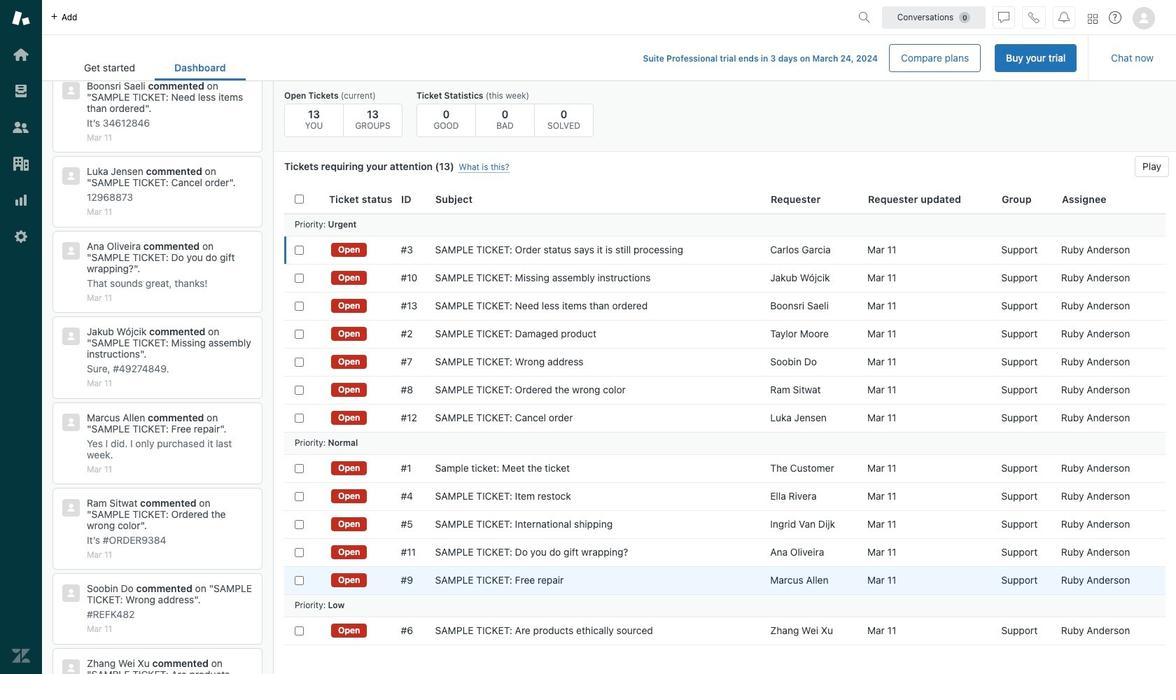 Task type: locate. For each thing, give the bounding box(es) containing it.
grid
[[274, 186, 1177, 675]]

None checkbox
[[295, 302, 304, 311], [295, 464, 304, 473], [295, 627, 304, 636], [295, 302, 304, 311], [295, 464, 304, 473], [295, 627, 304, 636]]

tab list
[[64, 55, 246, 81]]

zendesk support image
[[12, 9, 30, 27]]

views image
[[12, 82, 30, 100]]

get help image
[[1110, 11, 1122, 24]]

zendesk image
[[12, 647, 30, 665]]

March 24, 2024 text field
[[813, 53, 878, 64]]

None checkbox
[[295, 246, 304, 255], [295, 274, 304, 283], [295, 330, 304, 339], [295, 358, 304, 367], [295, 386, 304, 395], [295, 414, 304, 423], [295, 492, 304, 501], [295, 520, 304, 529], [295, 548, 304, 557], [295, 576, 304, 585], [295, 246, 304, 255], [295, 274, 304, 283], [295, 330, 304, 339], [295, 358, 304, 367], [295, 386, 304, 395], [295, 414, 304, 423], [295, 492, 304, 501], [295, 520, 304, 529], [295, 548, 304, 557], [295, 576, 304, 585]]

Select All Tickets checkbox
[[295, 195, 304, 204]]

tab
[[64, 55, 155, 81]]

notifications image
[[1059, 12, 1070, 23]]

organizations image
[[12, 155, 30, 173]]



Task type: describe. For each thing, give the bounding box(es) containing it.
zendesk products image
[[1089, 14, 1098, 23]]

main element
[[0, 0, 42, 675]]

get started image
[[12, 46, 30, 64]]

button displays agent's chat status as invisible. image
[[999, 12, 1010, 23]]

customers image
[[12, 118, 30, 137]]

reporting image
[[12, 191, 30, 209]]

admin image
[[12, 228, 30, 246]]



